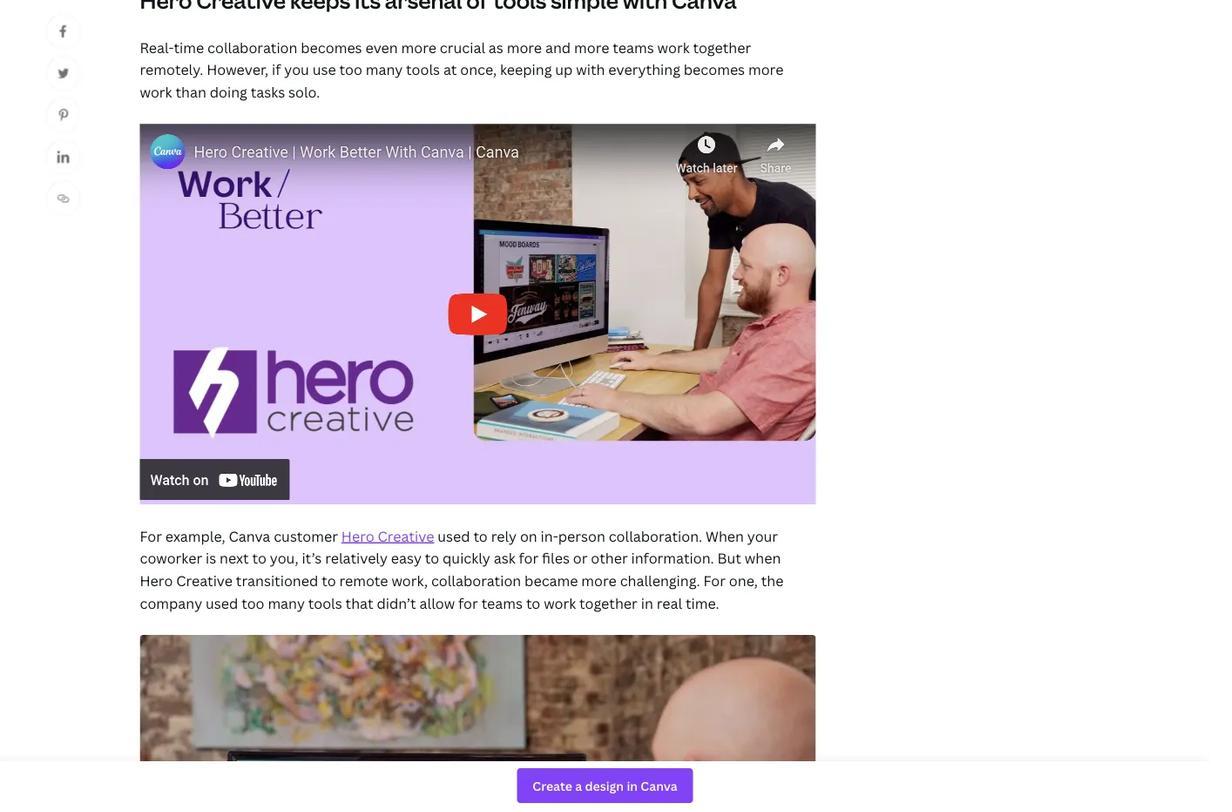 Task type: locate. For each thing, give the bounding box(es) containing it.
doing
[[210, 82, 247, 101]]

with
[[576, 60, 605, 79]]

solo.
[[289, 82, 320, 101]]

0 horizontal spatial teams
[[482, 594, 523, 613]]

1 horizontal spatial together
[[693, 38, 751, 57]]

in-
[[541, 527, 558, 546]]

collaboration
[[208, 38, 298, 57], [431, 572, 521, 590]]

to right the easy
[[425, 549, 439, 568]]

even
[[366, 38, 398, 57]]

0 vertical spatial becomes
[[301, 38, 362, 57]]

creative up the easy
[[378, 527, 434, 546]]

0 horizontal spatial used
[[206, 594, 238, 613]]

tools
[[406, 60, 440, 79], [308, 594, 342, 613]]

too right use
[[340, 60, 362, 79]]

work
[[658, 38, 690, 57], [140, 82, 172, 101], [544, 594, 576, 613]]

1 vertical spatial becomes
[[684, 60, 745, 79]]

0 horizontal spatial for
[[458, 594, 478, 613]]

hero
[[342, 527, 374, 546], [140, 572, 173, 590]]

your
[[748, 527, 778, 546]]

used up the 'quickly' at the bottom
[[438, 527, 470, 546]]

for up coworker
[[140, 527, 162, 546]]

1 horizontal spatial used
[[438, 527, 470, 546]]

1 vertical spatial for
[[458, 594, 478, 613]]

1 horizontal spatial for
[[704, 572, 726, 590]]

1 horizontal spatial work
[[544, 594, 576, 613]]

keeping
[[500, 60, 552, 79]]

work down remotely.
[[140, 82, 172, 101]]

collaboration down the 'quickly' at the bottom
[[431, 572, 521, 590]]

everything
[[609, 60, 681, 79]]

to down became
[[526, 594, 541, 613]]

however,
[[207, 60, 269, 79]]

time
[[174, 38, 204, 57]]

used to rely on in-person collaboration. when your coworker is next to you, it's relatively easy to quickly ask for files or other information. but when hero creative transitioned to remote work, collaboration became more challenging. for one, the company used too many tools that didn't allow for teams to work together in real time.
[[140, 527, 784, 613]]

1 horizontal spatial many
[[366, 60, 403, 79]]

tools left the 'that'
[[308, 594, 342, 613]]

became
[[525, 572, 578, 590]]

0 horizontal spatial work
[[140, 82, 172, 101]]

to
[[474, 527, 488, 546], [252, 549, 267, 568], [425, 549, 439, 568], [322, 572, 336, 590], [526, 594, 541, 613]]

tasks
[[251, 82, 285, 101]]

too down the transitioned
[[242, 594, 265, 613]]

1 horizontal spatial teams
[[613, 38, 654, 57]]

1 horizontal spatial hero
[[342, 527, 374, 546]]

more
[[401, 38, 437, 57], [507, 38, 542, 57], [574, 38, 610, 57], [749, 60, 784, 79], [582, 572, 617, 590]]

0 vertical spatial hero
[[342, 527, 374, 546]]

you
[[284, 60, 309, 79]]

for down on
[[519, 549, 539, 568]]

many
[[366, 60, 403, 79], [268, 594, 305, 613]]

teams
[[613, 38, 654, 57], [482, 594, 523, 613]]

0 vertical spatial work
[[658, 38, 690, 57]]

1 vertical spatial tools
[[308, 594, 342, 613]]

0 vertical spatial for
[[140, 527, 162, 546]]

collaboration up 'however,' on the top left of the page
[[208, 38, 298, 57]]

hero up relatively
[[342, 527, 374, 546]]

at
[[444, 60, 457, 79]]

0 vertical spatial many
[[366, 60, 403, 79]]

teams down ask on the left bottom
[[482, 594, 523, 613]]

teams inside the real-time collaboration becomes even more crucial as more and more teams work together remotely. however, if you use too many tools at once, keeping up with everything becomes more work than doing tasks solo.
[[613, 38, 654, 57]]

becomes right the everything
[[684, 60, 745, 79]]

many down the transitioned
[[268, 594, 305, 613]]

becomes
[[301, 38, 362, 57], [684, 60, 745, 79]]

for
[[519, 549, 539, 568], [458, 594, 478, 613]]

0 vertical spatial together
[[693, 38, 751, 57]]

work inside the used to rely on in-person collaboration. when your coworker is next to you, it's relatively easy to quickly ask for files or other information. but when hero creative transitioned to remote work, collaboration became more challenging. for one, the company used too many tools that didn't allow for teams to work together in real time.
[[544, 594, 576, 613]]

used
[[438, 527, 470, 546], [206, 594, 238, 613]]

0 horizontal spatial collaboration
[[208, 38, 298, 57]]

for up time.
[[704, 572, 726, 590]]

1 vertical spatial together
[[580, 594, 638, 613]]

up
[[555, 60, 573, 79]]

1 horizontal spatial too
[[340, 60, 362, 79]]

0 horizontal spatial creative
[[176, 572, 233, 590]]

1 horizontal spatial tools
[[406, 60, 440, 79]]

hero up company
[[140, 572, 173, 590]]

tools inside the used to rely on in-person collaboration. when your coworker is next to you, it's relatively easy to quickly ask for files or other information. but when hero creative transitioned to remote work, collaboration became more challenging. for one, the company used too many tools that didn't allow for teams to work together in real time.
[[308, 594, 342, 613]]

you,
[[270, 549, 299, 568]]

creative down is at left bottom
[[176, 572, 233, 590]]

collaboration inside the real-time collaboration becomes even more crucial as more and more teams work together remotely. however, if you use too many tools at once, keeping up with everything becomes more work than doing tasks solo.
[[208, 38, 298, 57]]

1 vertical spatial collaboration
[[431, 572, 521, 590]]

1 horizontal spatial creative
[[378, 527, 434, 546]]

once,
[[460, 60, 497, 79]]

0 vertical spatial teams
[[613, 38, 654, 57]]

ask
[[494, 549, 516, 568]]

1 vertical spatial many
[[268, 594, 305, 613]]

tools left the 'at'
[[406, 60, 440, 79]]

1 vertical spatial teams
[[482, 594, 523, 613]]

0 vertical spatial for
[[519, 549, 539, 568]]

0 horizontal spatial tools
[[308, 594, 342, 613]]

many down even
[[366, 60, 403, 79]]

0 horizontal spatial together
[[580, 594, 638, 613]]

0 horizontal spatial many
[[268, 594, 305, 613]]

when
[[745, 549, 781, 568]]

1 horizontal spatial becomes
[[684, 60, 745, 79]]

time.
[[686, 594, 720, 613]]

0 horizontal spatial hero
[[140, 572, 173, 590]]

0 vertical spatial collaboration
[[208, 38, 298, 57]]

too
[[340, 60, 362, 79], [242, 594, 265, 613]]

too inside the real-time collaboration becomes even more crucial as more and more teams work together remotely. however, if you use too many tools at once, keeping up with everything becomes more work than doing tasks solo.
[[340, 60, 362, 79]]

together
[[693, 38, 751, 57], [580, 594, 638, 613]]

1 horizontal spatial for
[[519, 549, 539, 568]]

work up the everything
[[658, 38, 690, 57]]

0 horizontal spatial too
[[242, 594, 265, 613]]

for right allow
[[458, 594, 478, 613]]

1 vertical spatial hero
[[140, 572, 173, 590]]

0 vertical spatial too
[[340, 60, 362, 79]]

work down became
[[544, 594, 576, 613]]

1 vertical spatial too
[[242, 594, 265, 613]]

information.
[[632, 549, 714, 568]]

becomes up use
[[301, 38, 362, 57]]

remote
[[339, 572, 388, 590]]

1 horizontal spatial collaboration
[[431, 572, 521, 590]]

creative
[[378, 527, 434, 546], [176, 572, 233, 590]]

than
[[176, 82, 206, 101]]

canva
[[229, 527, 270, 546]]

used down is at left bottom
[[206, 594, 238, 613]]

0 vertical spatial tools
[[406, 60, 440, 79]]

2 vertical spatial work
[[544, 594, 576, 613]]

files
[[542, 549, 570, 568]]

for
[[140, 527, 162, 546], [704, 572, 726, 590]]

1 vertical spatial for
[[704, 572, 726, 590]]

1 vertical spatial used
[[206, 594, 238, 613]]

1 vertical spatial creative
[[176, 572, 233, 590]]

2 horizontal spatial work
[[658, 38, 690, 57]]

for example, canva customer hero creative
[[140, 527, 434, 546]]

teams up the everything
[[613, 38, 654, 57]]

0 horizontal spatial for
[[140, 527, 162, 546]]



Task type: describe. For each thing, give the bounding box(es) containing it.
next
[[220, 549, 249, 568]]

teams inside the used to rely on in-person collaboration. when your coworker is next to you, it's relatively easy to quickly ask for files or other information. but when hero creative transitioned to remote work, collaboration became more challenging. for one, the company used too many tools that didn't allow for teams to work together in real time.
[[482, 594, 523, 613]]

to down the canva at the left
[[252, 549, 267, 568]]

it's
[[302, 549, 322, 568]]

real-
[[140, 38, 174, 57]]

collaboration.
[[609, 527, 703, 546]]

creative inside the used to rely on in-person collaboration. when your coworker is next to you, it's relatively easy to quickly ask for files or other information. but when hero creative transitioned to remote work, collaboration became more challenging. for one, the company used too many tools that didn't allow for teams to work together in real time.
[[176, 572, 233, 590]]

example,
[[165, 527, 225, 546]]

as
[[489, 38, 504, 57]]

one,
[[729, 572, 758, 590]]

collaboration inside the used to rely on in-person collaboration. when your coworker is next to you, it's relatively easy to quickly ask for files or other information. but when hero creative transitioned to remote work, collaboration became more challenging. for one, the company used too many tools that didn't allow for teams to work together in real time.
[[431, 572, 521, 590]]

and
[[546, 38, 571, 57]]

didn't
[[377, 594, 416, 613]]

easy
[[391, 549, 422, 568]]

hero creative link
[[342, 527, 434, 546]]

when
[[706, 527, 744, 546]]

crucial
[[440, 38, 485, 57]]

person
[[558, 527, 606, 546]]

0 vertical spatial creative
[[378, 527, 434, 546]]

relatively
[[325, 549, 388, 568]]

tools inside the real-time collaboration becomes even more crucial as more and more teams work together remotely. however, if you use too many tools at once, keeping up with everything becomes more work than doing tasks solo.
[[406, 60, 440, 79]]

on
[[520, 527, 538, 546]]

many inside the real-time collaboration becomes even more crucial as more and more teams work together remotely. however, if you use too many tools at once, keeping up with everything becomes more work than doing tasks solo.
[[366, 60, 403, 79]]

is
[[206, 549, 216, 568]]

0 vertical spatial used
[[438, 527, 470, 546]]

1 vertical spatial work
[[140, 82, 172, 101]]

too inside the used to rely on in-person collaboration. when your coworker is next to you, it's relatively easy to quickly ask for files or other information. but when hero creative transitioned to remote work, collaboration became more challenging. for one, the company used too many tools that didn't allow for teams to work together in real time.
[[242, 594, 265, 613]]

to down it's at the left of the page
[[322, 572, 336, 590]]

challenging.
[[620, 572, 700, 590]]

use
[[313, 60, 336, 79]]

other
[[591, 549, 628, 568]]

or
[[573, 549, 588, 568]]

the
[[761, 572, 784, 590]]

to left rely
[[474, 527, 488, 546]]

transitioned
[[236, 572, 318, 590]]

quickly
[[443, 549, 491, 568]]

more inside the used to rely on in-person collaboration. when your coworker is next to you, it's relatively easy to quickly ask for files or other information. but when hero creative transitioned to remote work, collaboration became more challenging. for one, the company used too many tools that didn't allow for teams to work together in real time.
[[582, 572, 617, 590]]

many inside the used to rely on in-person collaboration. when your coworker is next to you, it's relatively easy to quickly ask for files or other information. but when hero creative transitioned to remote work, collaboration became more challenging. for one, the company used too many tools that didn't allow for teams to work together in real time.
[[268, 594, 305, 613]]

company
[[140, 594, 202, 613]]

real-time collaboration becomes even more crucial as more and more teams work together remotely. however, if you use too many tools at once, keeping up with everything becomes more work than doing tasks solo.
[[140, 38, 784, 101]]

customer
[[274, 527, 338, 546]]

0 horizontal spatial becomes
[[301, 38, 362, 57]]

rely
[[491, 527, 517, 546]]

coworker
[[140, 549, 202, 568]]

allow
[[420, 594, 455, 613]]

remotely.
[[140, 60, 203, 79]]

together inside the used to rely on in-person collaboration. when your coworker is next to you, it's relatively easy to quickly ask for files or other information. but when hero creative transitioned to remote work, collaboration became more challenging. for one, the company used too many tools that didn't allow for teams to work together in real time.
[[580, 594, 638, 613]]

work,
[[392, 572, 428, 590]]

but
[[718, 549, 742, 568]]

if
[[272, 60, 281, 79]]

real
[[657, 594, 682, 613]]

that
[[346, 594, 373, 613]]

for inside the used to rely on in-person collaboration. when your coworker is next to you, it's relatively easy to quickly ask for files or other information. but when hero creative transitioned to remote work, collaboration became more challenging. for one, the company used too many tools that didn't allow for teams to work together in real time.
[[704, 572, 726, 590]]

together inside the real-time collaboration becomes even more crucial as more and more teams work together remotely. however, if you use too many tools at once, keeping up with everything becomes more work than doing tasks solo.
[[693, 38, 751, 57]]

in
[[641, 594, 654, 613]]

hero inside the used to rely on in-person collaboration. when your coworker is next to you, it's relatively easy to quickly ask for files or other information. but when hero creative transitioned to remote work, collaboration became more challenging. for one, the company used too many tools that didn't allow for teams to work together in real time.
[[140, 572, 173, 590]]



Task type: vqa. For each thing, say whether or not it's contained in the screenshot.
'tasks'
yes



